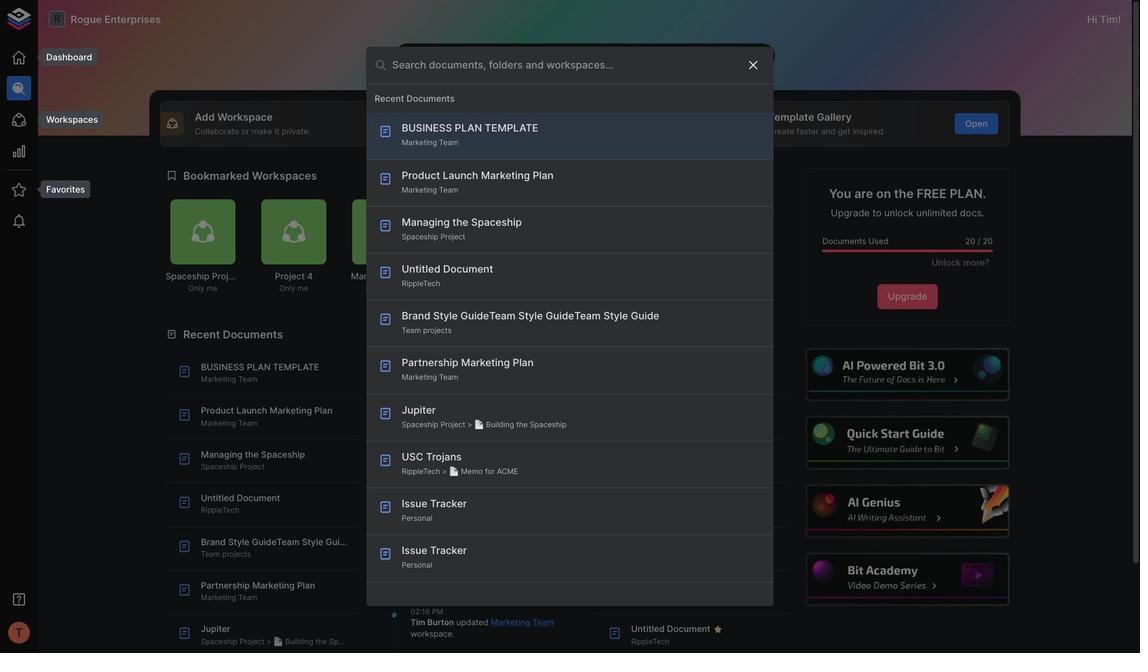 Task type: vqa. For each thing, say whether or not it's contained in the screenshot.
Remove Bookmark ICON on the left top
no



Task type: locate. For each thing, give the bounding box(es) containing it.
1 vertical spatial tooltip
[[31, 111, 103, 128]]

3 tooltip from the top
[[31, 181, 90, 198]]

2 vertical spatial tooltip
[[31, 181, 90, 198]]

tooltip
[[31, 48, 98, 66], [31, 111, 103, 128], [31, 181, 90, 198]]

1 tooltip from the top
[[31, 48, 98, 66]]

help image
[[806, 348, 1010, 402], [806, 416, 1010, 470], [806, 485, 1010, 539], [806, 553, 1010, 607]]

0 vertical spatial tooltip
[[31, 48, 98, 66]]

3 help image from the top
[[806, 485, 1010, 539]]

dialog
[[367, 47, 774, 607]]



Task type: describe. For each thing, give the bounding box(es) containing it.
2 tooltip from the top
[[31, 111, 103, 128]]

4 help image from the top
[[806, 553, 1010, 607]]

2 help image from the top
[[806, 416, 1010, 470]]

Search documents, folders and workspaces... text field
[[392, 55, 736, 75]]

1 help image from the top
[[806, 348, 1010, 402]]



